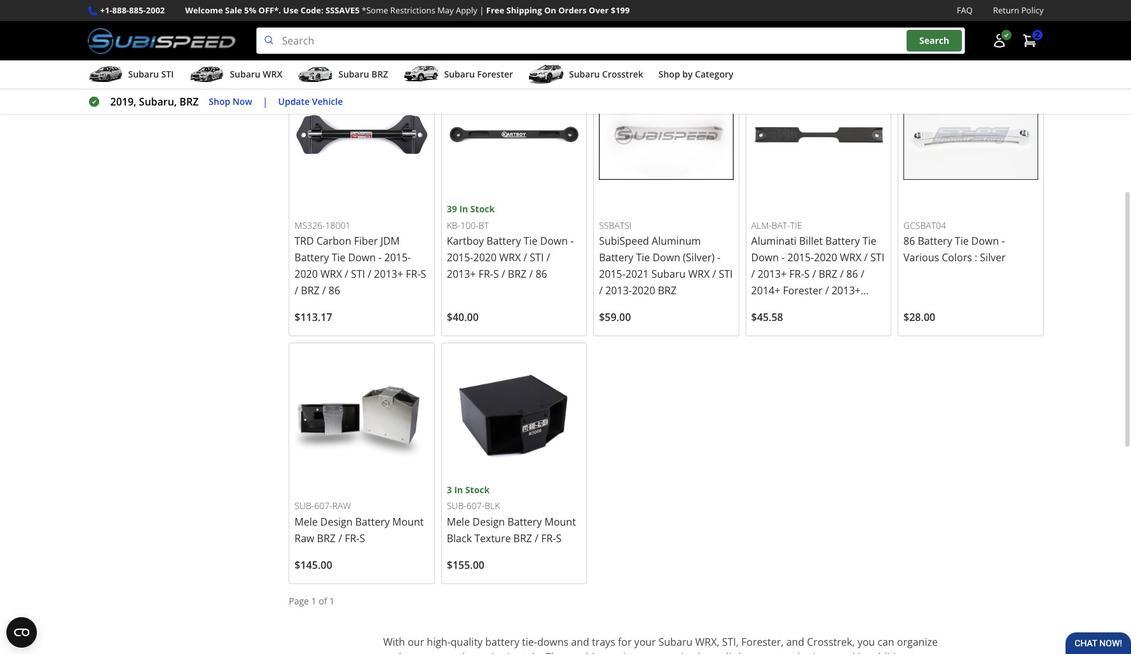 Task type: locate. For each thing, give the bounding box(es) containing it.
0 horizontal spatial sub-
[[295, 500, 314, 512]]

$113.17
[[295, 311, 332, 325]]

$189.71
[[295, 30, 332, 44], [751, 30, 789, 44]]

1 $28.00 from the top
[[904, 30, 935, 44]]

| right now at the left of page
[[262, 95, 268, 109]]

1 horizontal spatial 607-
[[467, 500, 485, 512]]

subaru inside "dropdown button"
[[230, 68, 261, 80]]

in right 39
[[459, 203, 468, 215]]

wrx inside "39 in stock kb-100-bt kartboy battery tie down - 2015-2020 wrx / sti / 2013+ fr-s / brz / 86"
[[499, 251, 521, 265]]

2 $189.71 from the left
[[751, 30, 789, 44]]

3 in stock sub-607-blk mele design battery mount black texture brz / fr-s
[[447, 484, 576, 545]]

brz inside 'mele design battery mount raw brz / fr-s'
[[317, 531, 336, 545]]

subaru right 2021
[[652, 267, 686, 281]]

brz
[[371, 68, 388, 80], [180, 95, 199, 109], [508, 267, 527, 281], [819, 267, 837, 281], [301, 284, 320, 298], [658, 284, 677, 298], [317, 531, 336, 545], [513, 531, 532, 545]]

subaru right a subaru crosstrek thumbnail image
[[569, 68, 600, 80]]

stock inside "39 in stock kb-100-bt kartboy battery tie down - 2015-2020 wrx / sti / 2013+ fr-s / brz / 86"
[[470, 203, 495, 215]]

86 battery tie down - various colors : silver image
[[904, 68, 1038, 202]]

vehicle
[[312, 95, 343, 107]]

kartboy
[[447, 234, 484, 248]]

2014+
[[751, 284, 780, 298]]

subaru for subaru wrx
[[230, 68, 261, 80]]

tie
[[524, 234, 538, 248], [863, 234, 877, 248], [955, 234, 969, 248], [332, 251, 346, 265], [636, 251, 650, 265]]

607- inside "3 in stock sub-607-blk mele design battery mount black texture brz / fr-s"
[[467, 500, 485, 512]]

in inside "3 in stock sub-607-blk mele design battery mount black texture brz / fr-s"
[[454, 484, 463, 496]]

1 mele from the left
[[295, 515, 318, 529]]

update vehicle
[[278, 95, 343, 107]]

bat-
[[772, 219, 790, 231]]

stock inside "3 in stock sub-607-blk mele design battery mount black texture brz / fr-s"
[[465, 484, 490, 496]]

0 horizontal spatial mele
[[295, 515, 318, 529]]

0 horizontal spatial $189.71 link
[[289, 0, 435, 56]]

$145.00
[[295, 558, 332, 572]]

sub- inside "3 in stock sub-607-blk mele design battery mount black texture brz / fr-s"
[[447, 500, 467, 512]]

+1-888-885-2002 link
[[100, 4, 165, 17]]

+1-
[[100, 4, 112, 16]]

crosstrek inside dropdown button
[[602, 68, 643, 80]]

fr- inside ms326-18001 trd carbon fiber jdm battery tie down - 2015- 2020 wrx / sti / 2013+ fr-s / brz / 86
[[406, 267, 421, 281]]

sti
[[161, 68, 174, 80], [530, 251, 544, 265], [871, 251, 885, 265], [351, 267, 365, 281], [719, 267, 733, 281]]

mele inside "3 in stock sub-607-blk mele design battery mount black texture brz / fr-s"
[[447, 515, 470, 529]]

in inside "39 in stock kb-100-bt kartboy battery tie down - 2015-2020 wrx / sti / 2013+ fr-s / brz / 86"
[[459, 203, 468, 215]]

- inside "39 in stock kb-100-bt kartboy battery tie down - 2015-2020 wrx / sti / 2013+ fr-s / brz / 86"
[[570, 234, 574, 248]]

search button
[[907, 30, 962, 51]]

design down raw
[[320, 515, 353, 529]]

subaru up now at the left of page
[[230, 68, 261, 80]]

stock up blk
[[465, 484, 490, 496]]

$9.94
[[599, 30, 625, 44]]

tie
[[790, 219, 802, 231]]

subaru for subaru forester
[[444, 68, 475, 80]]

faq link
[[957, 4, 973, 17]]

0 vertical spatial forester
[[477, 68, 513, 80]]

sti inside ssbatsi subispeed aluminum battery tie down (silver) - 2015-2021 subaru wrx / sti / 2013-2020 brz
[[719, 267, 733, 281]]

607- up raw
[[314, 500, 332, 512]]

1 vertical spatial forester
[[783, 284, 823, 298]]

battery inside ssbatsi subispeed aluminum battery tie down (silver) - 2015-2021 subaru wrx / sti / 2013-2020 brz
[[599, 251, 634, 265]]

2 sub- from the left
[[447, 500, 467, 512]]

down inside ssbatsi subispeed aluminum battery tie down (silver) - 2015-2021 subaru wrx / sti / 2013-2020 brz
[[653, 251, 680, 265]]

+1-888-885-2002
[[100, 4, 165, 16]]

in for mele
[[454, 484, 463, 496]]

1 vertical spatial in
[[454, 484, 463, 496]]

1 horizontal spatial 1
[[329, 595, 334, 607]]

page 1 of 1
[[289, 595, 334, 607]]

1 vertical spatial stock
[[465, 484, 490, 496]]

- left subispeed
[[570, 234, 574, 248]]

1 horizontal spatial crosstrek
[[751, 300, 797, 314]]

raw
[[295, 531, 314, 545]]

:
[[975, 251, 977, 265]]

2015- inside alm-bat-tie aluminati billet battery tie down - 2015-2020 wrx / sti / 2013+ fr-s / brz / 86 / 2014+ forester / 2013+ crosstrek
[[787, 251, 814, 265]]

0 horizontal spatial forester
[[477, 68, 513, 80]]

2020 inside alm-bat-tie aluminati billet battery tie down - 2015-2020 wrx / sti / 2013+ fr-s / brz / 86 / 2014+ forester / 2013+ crosstrek
[[814, 251, 837, 265]]

39
[[447, 203, 457, 215]]

alm-bat-tie aluminati billet battery tie down - 2015-2020 wrx / sti / 2013+ fr-s / brz / 86 / 2014+ forester / 2013+ crosstrek
[[751, 219, 885, 314]]

battery
[[487, 234, 521, 248], [826, 234, 860, 248], [918, 234, 952, 248], [295, 251, 329, 265], [599, 251, 634, 265], [355, 515, 390, 529], [508, 515, 542, 529]]

sti inside "39 in stock kb-100-bt kartboy battery tie down - 2015-2020 wrx / sti / 2013+ fr-s / brz / 86"
[[530, 251, 544, 265]]

by
[[682, 68, 693, 80]]

shop by category
[[659, 68, 733, 80]]

1 vertical spatial |
[[262, 95, 268, 109]]

design
[[320, 515, 353, 529], [473, 515, 505, 529]]

battery inside 'mele design battery mount raw brz / fr-s'
[[355, 515, 390, 529]]

wrx
[[263, 68, 282, 80], [499, 251, 521, 265], [840, 251, 861, 265], [320, 267, 342, 281], [688, 267, 710, 281]]

$45.58
[[751, 311, 783, 325]]

open widget image
[[6, 617, 37, 648]]

mele up raw
[[295, 515, 318, 529]]

tie inside ms326-18001 trd carbon fiber jdm battery tie down - 2015- 2020 wrx / sti / 2013+ fr-s / brz / 86
[[332, 251, 346, 265]]

0 vertical spatial shop
[[659, 68, 680, 80]]

subaru for subaru crosstrek
[[569, 68, 600, 80]]

1 $189.71 from the left
[[295, 30, 332, 44]]

2015- inside ms326-18001 trd carbon fiber jdm battery tie down - 2015- 2020 wrx / sti / 2013+ fr-s / brz / 86
[[384, 251, 411, 265]]

subaru crosstrek button
[[528, 63, 643, 88]]

1 vertical spatial crosstrek
[[751, 300, 797, 314]]

a subaru forester thumbnail image image
[[403, 65, 439, 84]]

design down blk
[[473, 515, 505, 529]]

0 horizontal spatial $189.71
[[295, 30, 332, 44]]

forester inside dropdown button
[[477, 68, 513, 80]]

1 mount from the left
[[392, 515, 424, 529]]

trd
[[295, 234, 314, 248]]

2015- up 2013-
[[599, 267, 626, 281]]

0 horizontal spatial shop
[[209, 95, 230, 107]]

1 horizontal spatial $189.71
[[751, 30, 789, 44]]

2015- inside "39 in stock kb-100-bt kartboy battery tie down - 2015-2020 wrx / sti / 2013+ fr-s / brz / 86"
[[447, 251, 473, 265]]

free
[[486, 4, 504, 16]]

apply
[[456, 4, 477, 16]]

$18.75 link
[[441, 0, 587, 56]]

fr-
[[406, 267, 421, 281], [479, 267, 493, 281], [789, 267, 804, 281], [345, 531, 360, 545], [541, 531, 556, 545]]

1 horizontal spatial sub-
[[447, 500, 467, 512]]

2 mele from the left
[[447, 515, 470, 529]]

shop left by
[[659, 68, 680, 80]]

1 horizontal spatial mele
[[447, 515, 470, 529]]

alm-
[[751, 219, 772, 231]]

ms326-18001 trd carbon fiber jdm battery tie down - 2015- 2020 wrx / sti / 2013+ fr-s / brz / 86
[[295, 219, 426, 298]]

$28.00
[[904, 30, 935, 44], [904, 311, 935, 325]]

fr- inside "3 in stock sub-607-blk mele design battery mount black texture brz / fr-s"
[[541, 531, 556, 545]]

1 vertical spatial $28.00
[[904, 311, 935, 325]]

tie inside ssbatsi subispeed aluminum battery tie down (silver) - 2015-2021 subaru wrx / sti / 2013-2020 brz
[[636, 251, 650, 265]]

mount inside "3 in stock sub-607-blk mele design battery mount black texture brz / fr-s"
[[545, 515, 576, 529]]

2020 down 2021
[[632, 284, 655, 298]]

shop now
[[209, 95, 252, 107]]

1 left of
[[311, 595, 316, 607]]

0 horizontal spatial design
[[320, 515, 353, 529]]

2015- down the 'billet' on the top right of page
[[787, 251, 814, 265]]

1 horizontal spatial design
[[473, 515, 505, 529]]

s inside 'mele design battery mount raw brz / fr-s'
[[360, 531, 365, 545]]

86 inside alm-bat-tie aluminati billet battery tie down - 2015-2020 wrx / sti / 2013+ fr-s / brz / 86 / 2014+ forester / 2013+ crosstrek
[[846, 267, 858, 281]]

stock up bt
[[470, 203, 495, 215]]

bt
[[479, 219, 489, 231]]

- up 'silver'
[[1002, 234, 1005, 248]]

in right 3
[[454, 484, 463, 496]]

wrx inside alm-bat-tie aluminati billet battery tie down - 2015-2020 wrx / sti / 2013+ fr-s / brz / 86 / 2014+ forester / 2013+ crosstrek
[[840, 251, 861, 265]]

/
[[523, 251, 527, 265], [547, 251, 550, 265], [864, 251, 868, 265], [345, 267, 348, 281], [368, 267, 371, 281], [502, 267, 505, 281], [529, 267, 533, 281], [712, 267, 716, 281], [751, 267, 755, 281], [812, 267, 816, 281], [840, 267, 844, 281], [861, 267, 865, 281], [295, 284, 298, 298], [322, 284, 326, 298], [599, 284, 603, 298], [825, 284, 829, 298], [338, 531, 342, 545], [535, 531, 539, 545]]

shop for shop now
[[209, 95, 230, 107]]

- down jdm
[[378, 251, 382, 265]]

s inside ms326-18001 trd carbon fiber jdm battery tie down - 2015- 2020 wrx / sti / 2013+ fr-s / brz / 86
[[421, 267, 426, 281]]

2020 inside ms326-18001 trd carbon fiber jdm battery tie down - 2015- 2020 wrx / sti / 2013+ fr-s / brz / 86
[[295, 267, 318, 281]]

*some
[[362, 4, 388, 16]]

2020
[[473, 251, 497, 265], [814, 251, 837, 265], [295, 267, 318, 281], [632, 284, 655, 298]]

search input field
[[256, 27, 965, 54]]

sti inside dropdown button
[[161, 68, 174, 80]]

$28.00 link
[[898, 0, 1044, 56]]

trd carbon fiber jdm battery tie down - 2015-2020 wrx / sti / 2013+ fr-s / brz / 86 image
[[295, 68, 429, 202]]

aluminati
[[751, 234, 797, 248]]

fr- inside "39 in stock kb-100-bt kartboy battery tie down - 2015-2020 wrx / sti / 2013+ fr-s / brz / 86"
[[479, 267, 493, 281]]

wrx inside ms326-18001 trd carbon fiber jdm battery tie down - 2015- 2020 wrx / sti / 2013+ fr-s / brz / 86
[[320, 267, 342, 281]]

2 607- from the left
[[467, 500, 485, 512]]

2020 inside "39 in stock kb-100-bt kartboy battery tie down - 2015-2020 wrx / sti / 2013+ fr-s / brz / 86"
[[473, 251, 497, 265]]

forester inside alm-bat-tie aluminati billet battery tie down - 2015-2020 wrx / sti / 2013+ fr-s / brz / 86 / 2014+ forester / 2013+ crosstrek
[[783, 284, 823, 298]]

0 vertical spatial $28.00
[[904, 30, 935, 44]]

2 1 from the left
[[329, 595, 334, 607]]

brz inside "39 in stock kb-100-bt kartboy battery tie down - 2015-2020 wrx / sti / 2013+ fr-s / brz / 86"
[[508, 267, 527, 281]]

mele inside 'mele design battery mount raw brz / fr-s'
[[295, 515, 318, 529]]

2020 down kartboy
[[473, 251, 497, 265]]

kartboy battery tie down - 2015-2020 wrx / sti / 2013+ fr-s / brz / 86 image
[[447, 68, 581, 202]]

0 vertical spatial crosstrek
[[602, 68, 643, 80]]

down inside gcsbat04 86 battery tie down - various colors : silver
[[971, 234, 999, 248]]

0 horizontal spatial mount
[[392, 515, 424, 529]]

battery inside ms326-18001 trd carbon fiber jdm battery tie down - 2015- 2020 wrx / sti / 2013+ fr-s / brz / 86
[[295, 251, 329, 265]]

subaru up vehicle
[[338, 68, 369, 80]]

$189.71 link
[[289, 0, 435, 56], [746, 0, 891, 56]]

$18.75
[[447, 30, 479, 44]]

2015- down kartboy
[[447, 251, 473, 265]]

86
[[904, 234, 915, 248], [536, 267, 547, 281], [846, 267, 858, 281], [329, 284, 340, 298]]

1 horizontal spatial mount
[[545, 515, 576, 529]]

brz inside "3 in stock sub-607-blk mele design battery mount black texture brz / fr-s"
[[513, 531, 532, 545]]

crosstrek down the search input field
[[602, 68, 643, 80]]

fr- inside alm-bat-tie aluminati billet battery tie down - 2015-2020 wrx / sti / 2013+ fr-s / brz / 86 / 2014+ forester / 2013+ crosstrek
[[789, 267, 804, 281]]

0 horizontal spatial 607-
[[314, 500, 332, 512]]

885-
[[129, 4, 146, 16]]

sub-607-raw
[[295, 500, 351, 512]]

1 horizontal spatial $189.71 link
[[746, 0, 891, 56]]

subaru forester
[[444, 68, 513, 80]]

0 horizontal spatial |
[[262, 95, 268, 109]]

2 mount from the left
[[545, 515, 576, 529]]

2020 down the 'billet' on the top right of page
[[814, 251, 837, 265]]

sub- up raw
[[295, 500, 314, 512]]

- right (silver)
[[717, 251, 721, 265]]

shop inside 'link'
[[209, 95, 230, 107]]

sub- down 3
[[447, 500, 467, 512]]

1 design from the left
[[320, 515, 353, 529]]

2 $28.00 from the top
[[904, 311, 935, 325]]

subaru down $18.75
[[444, 68, 475, 80]]

return
[[993, 4, 1019, 16]]

forester down $18.75
[[477, 68, 513, 80]]

0 vertical spatial stock
[[470, 203, 495, 215]]

s inside "3 in stock sub-607-blk mele design battery mount black texture brz / fr-s"
[[556, 531, 562, 545]]

sti inside alm-bat-tie aluminati billet battery tie down - 2015-2020 wrx / sti / 2013+ fr-s / brz / 86 / 2014+ forester / 2013+ crosstrek
[[871, 251, 885, 265]]

subaru inside dropdown button
[[338, 68, 369, 80]]

86 inside gcsbat04 86 battery tie down - various colors : silver
[[904, 234, 915, 248]]

mele up black
[[447, 515, 470, 529]]

1
[[311, 595, 316, 607], [329, 595, 334, 607]]

1 $189.71 link from the left
[[289, 0, 435, 56]]

0 horizontal spatial 1
[[311, 595, 316, 607]]

| left free
[[480, 4, 484, 16]]

18001
[[325, 219, 351, 231]]

now
[[233, 95, 252, 107]]

policy
[[1021, 4, 1044, 16]]

off*.
[[259, 4, 281, 16]]

crosstrek down 2014+
[[751, 300, 797, 314]]

3
[[447, 484, 452, 496]]

2 design from the left
[[473, 515, 505, 529]]

mele design battery mount raw brz / fr-s
[[295, 515, 424, 545]]

shop inside dropdown button
[[659, 68, 680, 80]]

- down aluminati
[[782, 251, 785, 265]]

stock for design
[[465, 484, 490, 496]]

2 $189.71 link from the left
[[746, 0, 891, 56]]

2015-
[[384, 251, 411, 265], [447, 251, 473, 265], [787, 251, 814, 265], [599, 267, 626, 281]]

-
[[570, 234, 574, 248], [1002, 234, 1005, 248], [378, 251, 382, 265], [717, 251, 721, 265], [782, 251, 785, 265]]

of
[[319, 595, 327, 607]]

billet
[[799, 234, 823, 248]]

2015- down jdm
[[384, 251, 411, 265]]

/ inside "3 in stock sub-607-blk mele design battery mount black texture brz / fr-s"
[[535, 531, 539, 545]]

fiber
[[354, 234, 378, 248]]

2020 down trd
[[295, 267, 318, 281]]

shop left now at the left of page
[[209, 95, 230, 107]]

1 vertical spatial shop
[[209, 95, 230, 107]]

stock
[[470, 203, 495, 215], [465, 484, 490, 496]]

forester right 2014+
[[783, 284, 823, 298]]

(silver)
[[683, 251, 715, 265]]

1 right of
[[329, 595, 334, 607]]

in
[[459, 203, 468, 215], [454, 484, 463, 496]]

subaru up 2019, subaru, brz
[[128, 68, 159, 80]]

aluminati billet battery tie down - 2015-2020 wrx / sti / 2013+ fr-s / brz / 86 / 2014+ forester / 2013+ crosstrek image
[[751, 68, 886, 202]]

1 horizontal spatial shop
[[659, 68, 680, 80]]

down inside ms326-18001 trd carbon fiber jdm battery tie down - 2015- 2020 wrx / sti / 2013+ fr-s / brz / 86
[[348, 251, 376, 265]]

607- up black
[[467, 500, 485, 512]]

0 horizontal spatial crosstrek
[[602, 68, 643, 80]]

0 vertical spatial |
[[480, 4, 484, 16]]

0 vertical spatial in
[[459, 203, 468, 215]]

1 horizontal spatial forester
[[783, 284, 823, 298]]



Task type: vqa. For each thing, say whether or not it's contained in the screenshot.
Range...
no



Task type: describe. For each thing, give the bounding box(es) containing it.
search
[[919, 35, 949, 47]]

brz inside alm-bat-tie aluminati billet battery tie down - 2015-2020 wrx / sti / 2013+ fr-s / brz / 86 / 2014+ forester / 2013+ crosstrek
[[819, 267, 837, 281]]

return policy link
[[993, 4, 1044, 17]]

subaru wrx button
[[189, 63, 282, 88]]

jdm
[[380, 234, 400, 248]]

carbon
[[316, 234, 351, 248]]

subaru sti
[[128, 68, 174, 80]]

$155.00
[[447, 558, 485, 572]]

use
[[283, 4, 298, 16]]

shop for shop by category
[[659, 68, 680, 80]]

update vehicle button
[[278, 95, 343, 109]]

2002
[[146, 4, 165, 16]]

mount inside 'mele design battery mount raw brz / fr-s'
[[392, 515, 424, 529]]

$199
[[611, 4, 630, 16]]

kb-
[[447, 219, 460, 231]]

- inside ssbatsi subispeed aluminum battery tie down (silver) - 2015-2021 subaru wrx / sti / 2013-2020 brz
[[717, 251, 721, 265]]

tie inside gcsbat04 86 battery tie down - various colors : silver
[[955, 234, 969, 248]]

in for kartboy
[[459, 203, 468, 215]]

ms326-
[[295, 219, 325, 231]]

2019, subaru, brz
[[110, 95, 199, 109]]

86 inside ms326-18001 trd carbon fiber jdm battery tie down - 2015- 2020 wrx / sti / 2013+ fr-s / brz / 86
[[329, 284, 340, 298]]

86 inside "39 in stock kb-100-bt kartboy battery tie down - 2015-2020 wrx / sti / 2013+ fr-s / brz / 86"
[[536, 267, 547, 281]]

888-
[[112, 4, 129, 16]]

subaru for subaru sti
[[128, 68, 159, 80]]

2021
[[626, 267, 649, 281]]

subaru forester button
[[403, 63, 513, 88]]

code:
[[301, 4, 323, 16]]

texture
[[474, 531, 511, 545]]

subaru inside ssbatsi subispeed aluminum battery tie down (silver) - 2015-2021 subaru wrx / sti / 2013-2020 brz
[[652, 267, 686, 281]]

may
[[438, 4, 454, 16]]

subispeed aluminum battery tie down (silver) - 2015-2021 subaru wrx / sti / 2013-2020 brz image
[[599, 68, 734, 202]]

a subaru wrx thumbnail image image
[[189, 65, 225, 84]]

a subaru crosstrek thumbnail image image
[[528, 65, 564, 84]]

page
[[289, 595, 309, 607]]

silver
[[980, 251, 1006, 265]]

- inside gcsbat04 86 battery tie down - various colors : silver
[[1002, 234, 1005, 248]]

welcome sale 5% off*. use code: sssave5
[[185, 4, 360, 16]]

battery inside alm-bat-tie aluminati billet battery tie down - 2015-2020 wrx / sti / 2013+ fr-s / brz / 86 / 2014+ forester / 2013+ crosstrek
[[826, 234, 860, 248]]

subaru brz
[[338, 68, 388, 80]]

fr- inside 'mele design battery mount raw brz / fr-s'
[[345, 531, 360, 545]]

blk
[[485, 500, 500, 512]]

black
[[447, 531, 472, 545]]

update
[[278, 95, 310, 107]]

stock for battery
[[470, 203, 495, 215]]

subaru wrx
[[230, 68, 282, 80]]

battery inside "3 in stock sub-607-blk mele design battery mount black texture brz / fr-s"
[[508, 515, 542, 529]]

mele design battery mount raw brz / fr-s image
[[295, 349, 429, 483]]

tie inside "39 in stock kb-100-bt kartboy battery tie down - 2015-2020 wrx / sti / 2013+ fr-s / brz / 86"
[[524, 234, 538, 248]]

$59.00
[[599, 311, 631, 325]]

colors
[[942, 251, 972, 265]]

various
[[904, 251, 939, 265]]

wrx inside ssbatsi subispeed aluminum battery tie down (silver) - 2015-2021 subaru wrx / sti / 2013-2020 brz
[[688, 267, 710, 281]]

raw
[[332, 500, 351, 512]]

tie inside alm-bat-tie aluminati billet battery tie down - 2015-2020 wrx / sti / 2013+ fr-s / brz / 86 / 2014+ forester / 2013+ crosstrek
[[863, 234, 877, 248]]

sale
[[225, 4, 242, 16]]

subaru for subaru brz
[[338, 68, 369, 80]]

sti inside ms326-18001 trd carbon fiber jdm battery tie down - 2015- 2020 wrx / sti / 2013+ fr-s / brz / 86
[[351, 267, 365, 281]]

brz inside ms326-18001 trd carbon fiber jdm battery tie down - 2015- 2020 wrx / sti / 2013+ fr-s / brz / 86
[[301, 284, 320, 298]]

sssave5
[[326, 4, 360, 16]]

subaru brz button
[[298, 63, 388, 88]]

- inside alm-bat-tie aluminati billet battery tie down - 2015-2020 wrx / sti / 2013+ fr-s / brz / 86 / 2014+ forester / 2013+ crosstrek
[[782, 251, 785, 265]]

battery inside gcsbat04 86 battery tie down - various colors : silver
[[918, 234, 952, 248]]

ssbatsi
[[599, 219, 631, 231]]

5%
[[244, 4, 256, 16]]

design inside "3 in stock sub-607-blk mele design battery mount black texture brz / fr-s"
[[473, 515, 505, 529]]

faq
[[957, 4, 973, 16]]

battery inside "39 in stock kb-100-bt kartboy battery tie down - 2015-2020 wrx / sti / 2013+ fr-s / brz / 86"
[[487, 234, 521, 248]]

orders
[[558, 4, 587, 16]]

return policy
[[993, 4, 1044, 16]]

*some restrictions may apply | free shipping on orders over $199
[[362, 4, 630, 16]]

2013+ inside "39 in stock kb-100-bt kartboy battery tie down - 2015-2020 wrx / sti / 2013+ fr-s / brz / 86"
[[447, 267, 476, 281]]

down inside alm-bat-tie aluminati billet battery tie down - 2015-2020 wrx / sti / 2013+ fr-s / brz / 86 / 2014+ forester / 2013+ crosstrek
[[751, 251, 779, 265]]

shipping
[[506, 4, 542, 16]]

subaru,
[[139, 95, 177, 109]]

s inside "39 in stock kb-100-bt kartboy battery tie down - 2015-2020 wrx / sti / 2013+ fr-s / brz / 86"
[[493, 267, 499, 281]]

aluminum
[[652, 234, 701, 248]]

a subaru brz thumbnail image image
[[298, 65, 333, 84]]

ssbatsi subispeed aluminum battery tie down (silver) - 2015-2021 subaru wrx / sti / 2013-2020 brz
[[599, 219, 733, 298]]

$40.00
[[447, 311, 479, 325]]

subaru crosstrek
[[569, 68, 643, 80]]

$9.94 link
[[593, 0, 739, 56]]

on
[[544, 4, 556, 16]]

2020 inside ssbatsi subispeed aluminum battery tie down (silver) - 2015-2021 subaru wrx / sti / 2013-2020 brz
[[632, 284, 655, 298]]

a subaru sti thumbnail image image
[[87, 65, 123, 84]]

wrx inside "dropdown button"
[[263, 68, 282, 80]]

2019,
[[110, 95, 136, 109]]

s inside alm-bat-tie aluminati billet battery tie down - 2015-2020 wrx / sti / 2013+ fr-s / brz / 86 / 2014+ forester / 2013+ crosstrek
[[804, 267, 810, 281]]

category
[[695, 68, 733, 80]]

/ inside 'mele design battery mount raw brz / fr-s'
[[338, 531, 342, 545]]

1 horizontal spatial |
[[480, 4, 484, 16]]

2015- inside ssbatsi subispeed aluminum battery tie down (silver) - 2015-2021 subaru wrx / sti / 2013-2020 brz
[[599, 267, 626, 281]]

brz inside ssbatsi subispeed aluminum battery tie down (silver) - 2015-2021 subaru wrx / sti / 2013-2020 brz
[[658, 284, 677, 298]]

crosstrek inside alm-bat-tie aluminati billet battery tie down - 2015-2020 wrx / sti / 2013+ fr-s / brz / 86 / 2014+ forester / 2013+ crosstrek
[[751, 300, 797, 314]]

design inside 'mele design battery mount raw brz / fr-s'
[[320, 515, 353, 529]]

2 button
[[1016, 28, 1044, 53]]

1 1 from the left
[[311, 595, 316, 607]]

subispeed logo image
[[87, 27, 236, 54]]

gcsbat04
[[904, 219, 946, 231]]

down inside "39 in stock kb-100-bt kartboy battery tie down - 2015-2020 wrx / sti / 2013+ fr-s / brz / 86"
[[540, 234, 568, 248]]

- inside ms326-18001 trd carbon fiber jdm battery tie down - 2015- 2020 wrx / sti / 2013+ fr-s / brz / 86
[[378, 251, 382, 265]]

1 607- from the left
[[314, 500, 332, 512]]

restrictions
[[390, 4, 435, 16]]

shop now link
[[209, 95, 252, 109]]

over
[[589, 4, 609, 16]]

100-
[[460, 219, 479, 231]]

2013-
[[605, 284, 632, 298]]

39 in stock kb-100-bt kartboy battery tie down - 2015-2020 wrx / sti / 2013+ fr-s / brz / 86
[[447, 203, 574, 281]]

brz inside dropdown button
[[371, 68, 388, 80]]

button image
[[992, 33, 1007, 48]]

welcome
[[185, 4, 223, 16]]

1 sub- from the left
[[295, 500, 314, 512]]

shop by category button
[[659, 63, 733, 88]]

2013+ inside ms326-18001 trd carbon fiber jdm battery tie down - 2015- 2020 wrx / sti / 2013+ fr-s / brz / 86
[[374, 267, 403, 281]]

mele design battery mount black texture brz / fr-s image
[[447, 349, 581, 483]]



